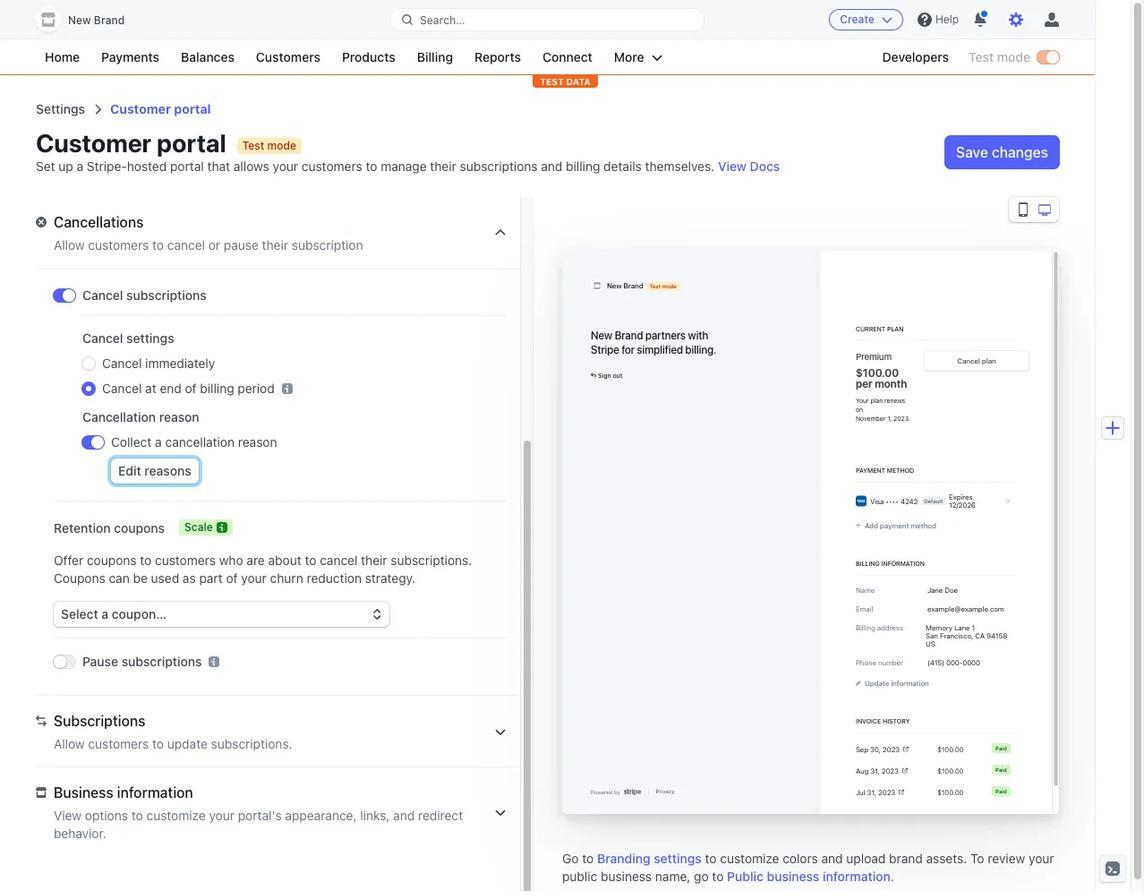 Task type: describe. For each thing, give the bounding box(es) containing it.
update information button
[[856, 678, 929, 688]]

aug 31, 2023
[[856, 767, 899, 775]]

Search… text field
[[391, 9, 704, 31]]

and inside test mode set up a stripe-hosted portal that allows your customers to manage their subscriptions and billing details themselves. view docs
[[541, 159, 563, 174]]

1
[[972, 624, 976, 632]]

billing for billing information
[[856, 560, 880, 567]]

2 paid from the top
[[996, 766, 1007, 773]]

your
[[856, 396, 869, 404]]

add
[[865, 521, 879, 529]]

cancellation
[[82, 409, 156, 425]]

4242
[[901, 497, 918, 505]]

to inside cancellations allow customers to cancel or pause their subscription
[[152, 237, 164, 253]]

manage
[[381, 159, 427, 174]]

visa
[[871, 497, 884, 505]]

cancel for cancel settings
[[82, 330, 123, 346]]

renews
[[885, 396, 906, 404]]

subscriptions for pause subscriptions
[[122, 654, 202, 669]]

0 horizontal spatial reason
[[159, 409, 199, 425]]

subscriptions for cancel subscriptions
[[126, 288, 207, 303]]

$100.00 inside premium $100.00 per month your plan renews on november 1, 2023 .
[[856, 366, 899, 379]]

history
[[883, 717, 910, 725]]

edit reasons button
[[111, 459, 199, 484]]

sep
[[856, 745, 869, 753]]

reports link
[[466, 47, 530, 68]]

aug
[[856, 767, 869, 775]]

business inside 'to customize colors and upload brand assets. to review your public business name, go to'
[[601, 869, 652, 884]]

1 vertical spatial settings
[[654, 851, 702, 866]]

information for update
[[891, 679, 929, 687]]

edit
[[118, 463, 141, 478]]

branding
[[597, 851, 651, 866]]

retention coupons
[[54, 520, 165, 536]]

go
[[694, 869, 709, 884]]

balances link
[[172, 47, 244, 68]]

their inside cancellations allow customers to cancel or pause their subscription
[[262, 237, 288, 253]]

plan for current plan
[[888, 325, 904, 332]]

jul
[[856, 788, 866, 796]]

stripe image
[[624, 789, 641, 796]]

reasons
[[144, 463, 191, 478]]

data
[[566, 76, 591, 87]]

changes
[[992, 144, 1049, 160]]

cancel for cancel plan
[[958, 357, 981, 365]]

current plan
[[856, 325, 904, 332]]

sign out button
[[591, 371, 623, 380]]

options
[[85, 808, 128, 823]]

that
[[207, 159, 230, 174]]

$100.00 right 'sep 30, 2023' link
[[938, 745, 964, 753]]

test for test mode set up a stripe-hosted portal that allows your customers to manage their subscriptions and billing details themselves. view docs
[[243, 139, 265, 152]]

cancel for cancel subscriptions
[[82, 288, 123, 303]]

a inside test mode set up a stripe-hosted portal that allows your customers to manage their subscriptions and billing details themselves. view docs
[[77, 159, 83, 174]]

1 vertical spatial billing
[[200, 381, 234, 396]]

business information view options to customize your portal's appearance, links, and redirect behavior.
[[54, 785, 463, 841]]

sep 30, 2023 link
[[856, 744, 909, 755]]

customers link
[[247, 47, 330, 68]]

period
[[238, 381, 275, 396]]

1 horizontal spatial a
[[155, 434, 162, 450]]

more button
[[605, 47, 671, 68]]

12/2026
[[950, 501, 976, 509]]

more
[[614, 49, 645, 64]]

new for new brand
[[68, 13, 91, 27]]

number
[[879, 659, 904, 667]]

view inside test mode set up a stripe-hosted portal that allows your customers to manage their subscriptions and billing details themselves. view docs
[[718, 159, 747, 174]]

0000
[[963, 659, 981, 667]]

their inside test mode set up a stripe-hosted portal that allows your customers to manage their subscriptions and billing details themselves. view docs
[[430, 159, 457, 174]]

test data
[[540, 76, 591, 87]]

add payment method link
[[856, 520, 937, 531]]

francisco,
[[940, 632, 974, 640]]

reports
[[475, 49, 521, 64]]

1 vertical spatial method
[[911, 521, 937, 529]]

business
[[54, 785, 113, 801]]

appearance,
[[285, 808, 357, 823]]

default
[[924, 498, 943, 504]]

their inside offer coupons to customers who are about to cancel their subscriptions. coupons can be used as part of your churn reduction strategy.
[[361, 553, 387, 568]]

connect
[[543, 49, 593, 64]]

connect link
[[534, 47, 602, 68]]

name
[[856, 586, 875, 594]]

privacy
[[656, 788, 675, 795]]

billing inside test mode set up a stripe-hosted portal that allows your customers to manage their subscriptions and billing details themselves. view docs
[[566, 159, 600, 174]]

by
[[615, 789, 621, 795]]

$100.00 right 'aug 31, 2023' link
[[938, 767, 964, 775]]

jul 31, 2023 link
[[856, 787, 909, 798]]

customer portal
[[110, 101, 211, 116]]

with
[[688, 329, 709, 341]]

new brand button
[[36, 7, 143, 32]]

test
[[540, 76, 564, 87]]

save
[[957, 144, 989, 160]]

customers inside cancellations allow customers to cancel or pause their subscription
[[88, 237, 149, 253]]

billing for billing address memory lane 1 san francisco, ca 94158 us
[[856, 624, 876, 632]]

cancellations allow customers to cancel or pause their subscription
[[54, 214, 363, 253]]

customers inside offer coupons to customers who are about to cancel their subscriptions. coupons can be used as part of your churn reduction strategy.
[[155, 553, 216, 568]]

information for billing
[[882, 560, 925, 567]]

31, for jul
[[868, 788, 877, 796]]

offer coupons to customers who are about to cancel their subscriptions. coupons can be used as part of your churn reduction strategy.
[[54, 553, 472, 586]]

upload
[[847, 851, 886, 866]]

payment method
[[856, 467, 915, 474]]

as
[[183, 571, 196, 586]]

scale
[[185, 520, 213, 534]]

products link
[[333, 47, 405, 68]]

for
[[622, 343, 635, 356]]

invoice
[[856, 717, 881, 725]]

november
[[856, 414, 886, 422]]

assets.
[[927, 851, 968, 866]]

or
[[208, 237, 220, 253]]

and inside 'to customize colors and upload brand assets. to review your public business name, go to'
[[822, 851, 843, 866]]

view inside business information view options to customize your portal's appearance, links, and redirect behavior.
[[54, 808, 82, 823]]

up
[[59, 159, 73, 174]]

about
[[268, 553, 302, 568]]

balances
[[181, 49, 235, 64]]

31, for aug
[[871, 767, 880, 775]]

(415)
[[928, 659, 945, 667]]

powered
[[591, 789, 613, 795]]

public business information .
[[727, 869, 895, 884]]

0 vertical spatial of
[[185, 381, 197, 396]]

aug 31, 2023 link
[[856, 765, 909, 776]]

1 vertical spatial reason
[[238, 434, 277, 450]]

new for new brand test mode
[[607, 282, 622, 290]]

$100.00 up assets.
[[938, 788, 964, 796]]

public
[[727, 869, 764, 884]]

brand for new brand
[[94, 13, 125, 27]]

sep 30, 2023
[[856, 745, 900, 753]]

subscriptions. inside subscriptions allow customers to update subscriptions.
[[211, 736, 293, 751]]

help
[[936, 13, 959, 26]]

2 $100.00 paid from the top
[[938, 766, 1007, 775]]

mode inside new brand test mode
[[662, 282, 677, 289]]

example@example.com
[[928, 605, 1005, 613]]



Task type: vqa. For each thing, say whether or not it's contained in the screenshot.
models
no



Task type: locate. For each thing, give the bounding box(es) containing it.
2 vertical spatial and
[[822, 851, 843, 866]]

brand inside button
[[94, 13, 125, 27]]

information inside button
[[891, 679, 929, 687]]

2 business from the left
[[767, 869, 820, 884]]

information up "name jane doe"
[[882, 560, 925, 567]]

privacy link
[[656, 788, 675, 795]]

jane
[[928, 586, 943, 594]]

reason up collect a cancellation reason
[[159, 409, 199, 425]]

0 horizontal spatial subscriptions.
[[211, 736, 293, 751]]

0 horizontal spatial mode
[[267, 139, 297, 152]]

1 vertical spatial plan
[[982, 357, 997, 365]]

cancel up reduction
[[320, 553, 358, 568]]

0 vertical spatial billing
[[417, 49, 453, 64]]

1 vertical spatial subscriptions
[[126, 288, 207, 303]]

0 vertical spatial method
[[887, 467, 915, 474]]

allow inside subscriptions allow customers to update subscriptions.
[[54, 736, 85, 751]]

0 vertical spatial plan
[[888, 325, 904, 332]]

us
[[926, 640, 936, 648]]

cancel for cancel at end of billing period
[[102, 381, 142, 396]]

2 horizontal spatial and
[[822, 851, 843, 866]]

new for new brand partners with stripe for simplified billing.
[[591, 329, 613, 341]]

1 vertical spatial paid
[[996, 766, 1007, 773]]

mode inside test mode set up a stripe-hosted portal that allows your customers to manage their subscriptions and billing details themselves. view docs
[[267, 139, 297, 152]]

view left docs
[[718, 159, 747, 174]]

email example@example.com
[[856, 605, 1005, 613]]

cancel
[[167, 237, 205, 253], [320, 553, 358, 568]]

of right end
[[185, 381, 197, 396]]

0 vertical spatial allow
[[54, 237, 85, 253]]

month
[[875, 377, 908, 390]]

0 vertical spatial view
[[718, 159, 747, 174]]

1 vertical spatial customize
[[720, 851, 780, 866]]

. inside premium $100.00 per month your plan renews on november 1, 2023 .
[[909, 414, 911, 422]]

stripe-
[[87, 159, 127, 174]]

2023 for jul 31, 2023
[[879, 788, 896, 796]]

1 vertical spatial brand
[[624, 282, 644, 290]]

cancel subscriptions
[[82, 288, 207, 303]]

information for business
[[117, 785, 193, 801]]

2 horizontal spatial mode
[[997, 49, 1031, 64]]

business down colors on the right of page
[[767, 869, 820, 884]]

3 $100.00 paid from the top
[[938, 788, 1007, 796]]

new brand partners with stripe for simplified billing.
[[591, 329, 717, 356]]

0 horizontal spatial plan
[[871, 396, 883, 404]]

your down the are at the bottom left of the page
[[241, 571, 267, 586]]

cancel up cancellation
[[102, 381, 142, 396]]

1 vertical spatial portal
[[170, 159, 204, 174]]

powered by
[[591, 789, 621, 795]]

their up strategy.
[[361, 553, 387, 568]]

portal left that
[[170, 159, 204, 174]]

1 horizontal spatial .
[[909, 414, 911, 422]]

test inside test mode set up a stripe-hosted portal that allows your customers to manage their subscriptions and billing details themselves. view docs
[[243, 139, 265, 152]]

can
[[109, 571, 130, 586]]

their right pause
[[262, 237, 288, 253]]

method down default
[[911, 521, 937, 529]]

cancel inside offer coupons to customers who are about to cancel their subscriptions. coupons can be used as part of your churn reduction strategy.
[[320, 553, 358, 568]]

1 vertical spatial new
[[607, 282, 622, 290]]

create button
[[830, 9, 904, 30]]

customers
[[256, 49, 321, 64]]

1 horizontal spatial reason
[[238, 434, 277, 450]]

and right links,
[[393, 808, 415, 823]]

2023
[[894, 414, 909, 422], [883, 745, 900, 753], [882, 767, 899, 775], [879, 788, 896, 796]]

0 vertical spatial their
[[430, 159, 457, 174]]

2 vertical spatial mode
[[662, 282, 677, 289]]

1 vertical spatial their
[[262, 237, 288, 253]]

1 horizontal spatial plan
[[888, 325, 904, 332]]

view docs link
[[718, 158, 780, 176]]

end
[[160, 381, 182, 396]]

1 horizontal spatial customize
[[720, 851, 780, 866]]

1 vertical spatial subscriptions.
[[211, 736, 293, 751]]

offer
[[54, 553, 83, 568]]

allow for cancellations
[[54, 237, 85, 253]]

portal inside test mode set up a stripe-hosted portal that allows your customers to manage their subscriptions and billing details themselves. view docs
[[170, 159, 204, 174]]

brand inside new brand partners with stripe for simplified billing.
[[615, 329, 643, 341]]

view
[[718, 159, 747, 174], [54, 808, 82, 823]]

test right developers
[[969, 49, 994, 64]]

update
[[167, 736, 208, 751]]

coupons inside offer coupons to customers who are about to cancel their subscriptions. coupons can be used as part of your churn reduction strategy.
[[87, 553, 137, 568]]

0 horizontal spatial customize
[[146, 808, 206, 823]]

2 vertical spatial billing
[[856, 624, 876, 632]]

mode for test mode
[[997, 49, 1031, 64]]

1 business from the left
[[601, 869, 652, 884]]

your inside offer coupons to customers who are about to cancel their subscriptions. coupons can be used as part of your churn reduction strategy.
[[241, 571, 267, 586]]

31,
[[871, 767, 880, 775], [868, 788, 877, 796]]

allow down subscriptions
[[54, 736, 85, 751]]

1 paid from the top
[[996, 745, 1007, 751]]

docs
[[750, 159, 780, 174]]

0 vertical spatial paid
[[996, 745, 1007, 751]]

billing for billing
[[417, 49, 453, 64]]

1 vertical spatial $100.00 paid
[[938, 766, 1007, 775]]

out
[[613, 371, 623, 379]]

coupons up be
[[114, 520, 165, 536]]

developers link
[[874, 47, 958, 68]]

jul 31, 2023
[[856, 788, 896, 796]]

2 vertical spatial plan
[[871, 396, 883, 404]]

0 vertical spatial billing
[[566, 159, 600, 174]]

collect
[[111, 434, 152, 450]]

1 vertical spatial and
[[393, 808, 415, 823]]

help button
[[911, 5, 966, 34]]

1 vertical spatial a
[[155, 434, 162, 450]]

billing up name
[[856, 560, 880, 567]]

2023 for aug 31, 2023
[[882, 767, 899, 775]]

coupons up can
[[87, 553, 137, 568]]

1 horizontal spatial cancel
[[320, 553, 358, 568]]

coupons for offer
[[87, 553, 137, 568]]

method right payment
[[887, 467, 915, 474]]

settings
[[36, 101, 85, 116]]

brand up for
[[615, 329, 643, 341]]

customers up as
[[155, 553, 216, 568]]

••••
[[886, 497, 899, 505]]

0 vertical spatial $100.00 paid
[[938, 745, 1007, 753]]

31, right jul
[[868, 788, 877, 796]]

plan for cancel plan
[[982, 357, 997, 365]]

0 horizontal spatial cancel
[[167, 237, 205, 253]]

business
[[601, 869, 652, 884], [767, 869, 820, 884]]

pause
[[224, 237, 259, 253]]

your left portal's
[[209, 808, 235, 823]]

subscriptions. right update
[[211, 736, 293, 751]]

customize up public
[[720, 851, 780, 866]]

0 vertical spatial a
[[77, 159, 83, 174]]

0 horizontal spatial test
[[243, 139, 265, 152]]

new
[[68, 13, 91, 27], [607, 282, 622, 290], [591, 329, 613, 341]]

customers inside test mode set up a stripe-hosted portal that allows your customers to manage their subscriptions and billing details themselves. view docs
[[302, 159, 362, 174]]

customers down subscriptions
[[88, 736, 149, 751]]

reason down 'period'
[[238, 434, 277, 450]]

subscription
[[292, 237, 363, 253]]

94158
[[987, 632, 1008, 640]]

cancel at end of billing period
[[102, 381, 275, 396]]

test
[[969, 49, 994, 64], [243, 139, 265, 152], [650, 282, 661, 289]]

cancel plan link
[[925, 351, 1029, 371]]

portal right the customer
[[174, 101, 211, 116]]

1 vertical spatial .
[[891, 869, 895, 884]]

customers down cancellations
[[88, 237, 149, 253]]

subscriptions. inside offer coupons to customers who are about to cancel their subscriptions. coupons can be used as part of your churn reduction strategy.
[[391, 553, 472, 568]]

your inside business information view options to customize your portal's appearance, links, and redirect behavior.
[[209, 808, 235, 823]]

0 vertical spatial coupons
[[114, 520, 165, 536]]

0 vertical spatial new
[[68, 13, 91, 27]]

to inside test mode set up a stripe-hosted portal that allows your customers to manage their subscriptions and billing details themselves. view docs
[[366, 159, 377, 174]]

a right up
[[77, 159, 83, 174]]

0 vertical spatial reason
[[159, 409, 199, 425]]

business down branding
[[601, 869, 652, 884]]

customize right options
[[146, 808, 206, 823]]

0 vertical spatial customize
[[146, 808, 206, 823]]

to inside subscriptions allow customers to update subscriptions.
[[152, 736, 164, 751]]

0 vertical spatial settings
[[126, 330, 174, 346]]

0 horizontal spatial settings
[[126, 330, 174, 346]]

1,
[[888, 414, 892, 422]]

information down upload
[[823, 869, 891, 884]]

2 vertical spatial brand
[[615, 329, 643, 341]]

1 vertical spatial of
[[226, 571, 238, 586]]

1 $100.00 paid from the top
[[938, 745, 1007, 753]]

billing link
[[408, 47, 462, 68]]

products
[[342, 49, 396, 64]]

payment
[[856, 467, 886, 474]]

0 vertical spatial brand
[[94, 13, 125, 27]]

email
[[856, 605, 874, 613]]

test up allows
[[243, 139, 265, 152]]

new brand test mode
[[607, 282, 677, 290]]

3 paid from the top
[[996, 788, 1007, 794]]

subscriptions allow customers to update subscriptions.
[[54, 713, 293, 751]]

0 horizontal spatial a
[[77, 159, 83, 174]]

2023 inside 'aug 31, 2023' link
[[882, 767, 899, 775]]

cancellation reason
[[82, 409, 199, 425]]

cancel
[[82, 288, 123, 303], [82, 330, 123, 346], [102, 356, 142, 371], [958, 357, 981, 365], [102, 381, 142, 396]]

your inside 'to customize colors and upload brand assets. to review your public business name, go to'
[[1029, 851, 1055, 866]]

test for test mode
[[969, 49, 994, 64]]

pause
[[82, 654, 118, 669]]

1 allow from the top
[[54, 237, 85, 253]]

Search… search field
[[391, 9, 704, 31]]

go
[[562, 851, 579, 866]]

test inside new brand test mode
[[650, 282, 661, 289]]

customize inside business information view options to customize your portal's appearance, links, and redirect behavior.
[[146, 808, 206, 823]]

2 vertical spatial subscriptions
[[122, 654, 202, 669]]

1 horizontal spatial business
[[767, 869, 820, 884]]

simplified
[[637, 343, 683, 356]]

2023 inside premium $100.00 per month your plan renews on november 1, 2023 .
[[894, 414, 909, 422]]

customer
[[110, 101, 171, 116]]

000-
[[947, 659, 963, 667]]

1 horizontal spatial their
[[361, 553, 387, 568]]

who
[[219, 553, 243, 568]]

strategy.
[[365, 571, 416, 586]]

of down who
[[226, 571, 238, 586]]

public
[[562, 869, 598, 884]]

1 horizontal spatial of
[[226, 571, 238, 586]]

2 vertical spatial paid
[[996, 788, 1007, 794]]

2 vertical spatial new
[[591, 329, 613, 341]]

0 vertical spatial and
[[541, 159, 563, 174]]

0 vertical spatial portal
[[174, 101, 211, 116]]

cancel for cancel immediately
[[102, 356, 142, 371]]

update information
[[865, 679, 929, 687]]

2 vertical spatial $100.00 paid
[[938, 788, 1007, 796]]

1 horizontal spatial settings
[[654, 851, 702, 866]]

1 horizontal spatial test
[[650, 282, 661, 289]]

allow down cancellations
[[54, 237, 85, 253]]

subscriptions
[[54, 713, 146, 729]]

to
[[366, 159, 377, 174], [152, 237, 164, 253], [140, 553, 152, 568], [305, 553, 317, 568], [152, 736, 164, 751], [131, 808, 143, 823], [582, 851, 594, 866], [705, 851, 717, 866], [712, 869, 724, 884]]

brand up payments
[[94, 13, 125, 27]]

go to branding settings
[[562, 851, 702, 866]]

2023 right 30,
[[883, 745, 900, 753]]

2023 inside jul 31, 2023 link
[[879, 788, 896, 796]]

1 horizontal spatial mode
[[662, 282, 677, 289]]

information down phone number (415) 000-0000
[[891, 679, 929, 687]]

billing inside billing address memory lane 1 san francisco, ca 94158 us
[[856, 624, 876, 632]]

test up partners at the right of the page
[[650, 282, 661, 289]]

portal's
[[238, 808, 282, 823]]

and inside business information view options to customize your portal's appearance, links, and redirect behavior.
[[393, 808, 415, 823]]

plan inside premium $100.00 per month your plan renews on november 1, 2023 .
[[871, 396, 883, 404]]

premium $100.00 per month your plan renews on november 1, 2023 .
[[856, 351, 911, 422]]

to inside business information view options to customize your portal's appearance, links, and redirect behavior.
[[131, 808, 143, 823]]

1 vertical spatial view
[[54, 808, 82, 823]]

reduction
[[307, 571, 362, 586]]

redirect
[[418, 808, 463, 823]]

2 horizontal spatial their
[[430, 159, 457, 174]]

0 vertical spatial subscriptions
[[460, 159, 538, 174]]

your right allows
[[273, 159, 298, 174]]

$100.00
[[856, 366, 899, 379], [938, 745, 964, 753], [938, 767, 964, 775], [938, 788, 964, 796]]

colors
[[783, 851, 818, 866]]

2 horizontal spatial test
[[969, 49, 994, 64]]

coupons for retention
[[114, 520, 165, 536]]

0 vertical spatial cancel
[[167, 237, 205, 253]]

visa •••• 4242 default
[[871, 497, 943, 505]]

0 vertical spatial .
[[909, 414, 911, 422]]

settings link
[[36, 101, 85, 116]]

retention
[[54, 520, 111, 536]]

0 horizontal spatial business
[[601, 869, 652, 884]]

billing address memory lane 1 san francisco, ca 94158 us
[[856, 624, 1008, 648]]

2 vertical spatial test
[[650, 282, 661, 289]]

brand for new brand test mode
[[624, 282, 644, 290]]

2 vertical spatial their
[[361, 553, 387, 568]]

1 horizontal spatial view
[[718, 159, 747, 174]]

billing down email
[[856, 624, 876, 632]]

brand for new brand partners with stripe for simplified billing.
[[615, 329, 643, 341]]

billing left 'period'
[[200, 381, 234, 396]]

1 vertical spatial billing
[[856, 560, 880, 567]]

1 vertical spatial mode
[[267, 139, 297, 152]]

0 horizontal spatial view
[[54, 808, 82, 823]]

expires
[[950, 493, 973, 501]]

mode for test mode set up a stripe-hosted portal that allows your customers to manage their subscriptions and billing details themselves. view docs
[[267, 139, 297, 152]]

customize inside 'to customize colors and upload brand assets. to review your public business name, go to'
[[720, 851, 780, 866]]

hosted
[[127, 159, 167, 174]]

0 vertical spatial test
[[969, 49, 994, 64]]

new inside button
[[68, 13, 91, 27]]

your right review
[[1029, 851, 1055, 866]]

view up behavior.
[[54, 808, 82, 823]]

brand
[[94, 13, 125, 27], [624, 282, 644, 290], [615, 329, 643, 341]]

settings up name,
[[654, 851, 702, 866]]

0 horizontal spatial .
[[891, 869, 895, 884]]

31, right aug
[[871, 767, 880, 775]]

0 horizontal spatial billing
[[200, 381, 234, 396]]

payment
[[880, 521, 909, 529]]

home link
[[36, 47, 89, 68]]

1 horizontal spatial and
[[541, 159, 563, 174]]

$100.00 down premium at the right top of page
[[856, 366, 899, 379]]

0 vertical spatial 31,
[[871, 767, 880, 775]]

set
[[36, 159, 55, 174]]

cancel down cancel subscriptions
[[82, 330, 123, 346]]

customers inside subscriptions allow customers to update subscriptions.
[[88, 736, 149, 751]]

be
[[133, 571, 148, 586]]

2023 inside 'sep 30, 2023' link
[[883, 745, 900, 753]]

behavior.
[[54, 826, 106, 841]]

2 allow from the top
[[54, 736, 85, 751]]

and left details
[[541, 159, 563, 174]]

billing down search…
[[417, 49, 453, 64]]

information up options
[[117, 785, 193, 801]]

san
[[926, 632, 939, 640]]

their right manage
[[430, 159, 457, 174]]

coupons
[[54, 571, 105, 586]]

1 vertical spatial coupons
[[87, 553, 137, 568]]

1 vertical spatial test
[[243, 139, 265, 152]]

developers
[[883, 49, 949, 64]]

2023 down 'aug 31, 2023' link
[[879, 788, 896, 796]]

subscriptions inside test mode set up a stripe-hosted portal that allows your customers to manage their subscriptions and billing details themselves. view docs
[[460, 159, 538, 174]]

1 vertical spatial allow
[[54, 736, 85, 751]]

0 vertical spatial subscriptions.
[[391, 553, 472, 568]]

test mode set up a stripe-hosted portal that allows your customers to manage their subscriptions and billing details themselves. view docs
[[36, 139, 780, 174]]

0 vertical spatial mode
[[997, 49, 1031, 64]]

billing
[[566, 159, 600, 174], [200, 381, 234, 396]]

1 horizontal spatial billing
[[566, 159, 600, 174]]

billing left details
[[566, 159, 600, 174]]

home
[[45, 49, 80, 64]]

cancel up cancel settings at the top left
[[82, 288, 123, 303]]

of inside offer coupons to customers who are about to cancel their subscriptions. coupons can be used as part of your churn reduction strategy.
[[226, 571, 238, 586]]

cancel down cancel settings at the top left
[[102, 356, 142, 371]]

subscriptions. up strategy.
[[391, 553, 472, 568]]

a
[[77, 159, 83, 174], [155, 434, 162, 450]]

allow for subscriptions
[[54, 736, 85, 751]]

2023 for sep 30, 2023
[[883, 745, 900, 753]]

2 horizontal spatial plan
[[982, 357, 997, 365]]

. right 1,
[[909, 414, 911, 422]]

brand up new brand partners with stripe for simplified billing.
[[624, 282, 644, 290]]

. down brand
[[891, 869, 895, 884]]

1 horizontal spatial subscriptions.
[[391, 553, 472, 568]]

cancel inside cancellations allow customers to cancel or pause their subscription
[[167, 237, 205, 253]]

settings up cancel immediately
[[126, 330, 174, 346]]

mode
[[997, 49, 1031, 64], [267, 139, 297, 152], [662, 282, 677, 289]]

customers left manage
[[302, 159, 362, 174]]

1 vertical spatial cancel
[[320, 553, 358, 568]]

0 horizontal spatial and
[[393, 808, 415, 823]]

30,
[[871, 745, 881, 753]]

information inside business information view options to customize your portal's appearance, links, and redirect behavior.
[[117, 785, 193, 801]]

2023 down 'sep 30, 2023' link
[[882, 767, 899, 775]]

premium
[[856, 351, 892, 361]]

0 horizontal spatial their
[[262, 237, 288, 253]]

allow inside cancellations allow customers to cancel or pause their subscription
[[54, 237, 85, 253]]

.
[[909, 414, 911, 422], [891, 869, 895, 884]]

1 vertical spatial 31,
[[868, 788, 877, 796]]

your inside test mode set up a stripe-hosted portal that allows your customers to manage their subscriptions and billing details themselves. view docs
[[273, 159, 298, 174]]

0 horizontal spatial of
[[185, 381, 197, 396]]

review
[[988, 851, 1026, 866]]

new inside new brand partners with stripe for simplified billing.
[[591, 329, 613, 341]]

a right "collect"
[[155, 434, 162, 450]]

cancel left or
[[167, 237, 205, 253]]

cancel settings
[[82, 330, 174, 346]]

save changes
[[957, 144, 1049, 160]]

and up the public business information .
[[822, 851, 843, 866]]

cancel right premium $100.00 per month your plan renews on november 1, 2023 .
[[958, 357, 981, 365]]

2023 right 1,
[[894, 414, 909, 422]]



